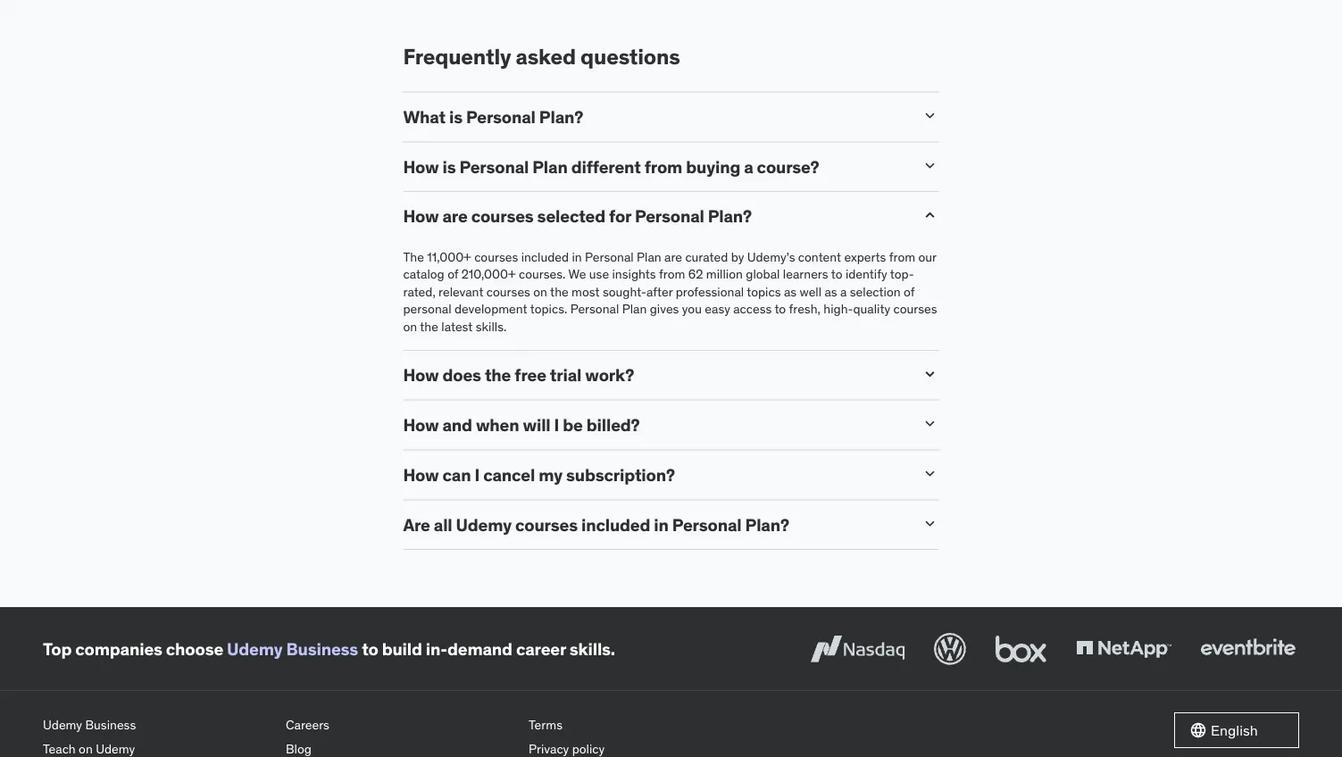 Task type: vqa. For each thing, say whether or not it's contained in the screenshot.
the middle udemy
yes



Task type: locate. For each thing, give the bounding box(es) containing it.
small image
[[921, 157, 939, 174], [921, 206, 939, 224], [921, 365, 939, 383]]

5 how from the top
[[403, 464, 439, 485]]

how left "can"
[[403, 464, 439, 485]]

as up high-
[[825, 284, 837, 300]]

gives
[[650, 301, 679, 317]]

1 vertical spatial udemy business link
[[43, 713, 272, 737]]

a up high-
[[840, 284, 847, 300]]

from up the top-
[[889, 249, 916, 265]]

development
[[455, 301, 528, 317]]

to down content
[[831, 266, 843, 282]]

how down what
[[403, 156, 439, 177]]

for
[[609, 206, 631, 227]]

0 vertical spatial udemy business link
[[227, 638, 358, 660]]

1 vertical spatial i
[[475, 464, 480, 485]]

topics
[[747, 284, 781, 300]]

0 vertical spatial to
[[831, 266, 843, 282]]

2 small image from the top
[[921, 206, 939, 224]]

small image inside english button
[[1190, 722, 1208, 740]]

selected
[[537, 206, 606, 227]]

0 vertical spatial in
[[572, 249, 582, 265]]

plan up 'insights'
[[637, 249, 662, 265]]

0 vertical spatial udemy
[[456, 514, 512, 535]]

0 vertical spatial business
[[286, 638, 358, 660]]

2 how from the top
[[403, 206, 439, 227]]

will
[[523, 414, 551, 436]]

1 horizontal spatial are
[[665, 249, 682, 265]]

0 vertical spatial from
[[645, 156, 683, 177]]

how left the does
[[403, 364, 439, 386]]

a inside the 11,000+ courses included in personal plan are curated by udemy's content experts from our catalog of 210,000+ courses. we use insights from 62 million global learners to identify top- rated, relevant courses on the most sought-after professional topics as well as a selection of personal development topics. personal plan gives you easy access to fresh, high-quality courses on the latest skills.
[[840, 284, 847, 300]]

included
[[521, 249, 569, 265], [581, 514, 650, 535]]

1 vertical spatial plan?
[[708, 206, 752, 227]]

62
[[688, 266, 703, 282]]

udemy business
[[43, 717, 136, 733]]

personal
[[466, 106, 536, 127], [460, 156, 529, 177], [635, 206, 704, 227], [585, 249, 634, 265], [570, 301, 619, 317], [672, 514, 742, 535]]

0 vertical spatial skills.
[[476, 319, 507, 335]]

1 vertical spatial in
[[654, 514, 669, 535]]

1 horizontal spatial included
[[581, 514, 650, 535]]

on
[[533, 284, 547, 300], [403, 319, 417, 335]]

in
[[572, 249, 582, 265], [654, 514, 669, 535]]

2 vertical spatial plan?
[[745, 514, 789, 535]]

1 vertical spatial business
[[85, 717, 136, 733]]

how does the free trial work?
[[403, 364, 634, 386]]

1 horizontal spatial business
[[286, 638, 358, 660]]

you
[[682, 301, 702, 317]]

work?
[[585, 364, 634, 386]]

build
[[382, 638, 422, 660]]

0 vertical spatial small image
[[921, 157, 939, 174]]

top
[[43, 638, 72, 660]]

0 vertical spatial plan?
[[539, 106, 583, 127]]

how for how does the free trial work?
[[403, 364, 439, 386]]

2 horizontal spatial udemy
[[456, 514, 512, 535]]

0 horizontal spatial to
[[362, 638, 378, 660]]

cancel
[[483, 464, 535, 485]]

how can i cancel my subscription? button
[[403, 464, 907, 485]]

on down personal
[[403, 319, 417, 335]]

to down topics at right
[[775, 301, 786, 317]]

udemy's
[[747, 249, 795, 265]]

from left buying
[[645, 156, 683, 177]]

0 horizontal spatial of
[[448, 266, 458, 282]]

0 horizontal spatial a
[[744, 156, 753, 177]]

are left curated
[[665, 249, 682, 265]]

plan down sought-
[[622, 301, 647, 317]]

2 vertical spatial small image
[[921, 365, 939, 383]]

how left 'and'
[[403, 414, 439, 436]]

rated,
[[403, 284, 436, 300]]

asked
[[516, 44, 576, 70]]

0 horizontal spatial as
[[784, 284, 797, 300]]

small image for how can i cancel my subscription?
[[921, 465, 939, 483]]

udemy right all
[[456, 514, 512, 535]]

how for how and when will i be billed?
[[403, 414, 439, 436]]

plan
[[533, 156, 568, 177], [637, 249, 662, 265], [622, 301, 647, 317]]

1 horizontal spatial to
[[775, 301, 786, 317]]

the left "free"
[[485, 364, 511, 386]]

included inside the 11,000+ courses included in personal plan are curated by udemy's content experts from our catalog of 210,000+ courses. we use insights from 62 million global learners to identify top- rated, relevant courses on the most sought-after professional topics as well as a selection of personal development topics. personal plan gives you easy access to fresh, high-quality courses on the latest skills.
[[521, 249, 569, 265]]

i right "can"
[[475, 464, 480, 485]]

0 horizontal spatial on
[[403, 319, 417, 335]]

1 vertical spatial a
[[840, 284, 847, 300]]

1 vertical spatial udemy
[[227, 638, 283, 660]]

udemy business link up careers
[[227, 638, 358, 660]]

how can i cancel my subscription?
[[403, 464, 675, 485]]

1 vertical spatial included
[[581, 514, 650, 535]]

courses
[[471, 206, 534, 227], [474, 249, 518, 265], [487, 284, 530, 300], [894, 301, 937, 317], [515, 514, 578, 535]]

1 horizontal spatial udemy
[[227, 638, 283, 660]]

high-
[[824, 301, 853, 317]]

1 horizontal spatial as
[[825, 284, 837, 300]]

can
[[443, 464, 471, 485]]

1 vertical spatial small image
[[921, 206, 939, 224]]

udemy down top at the left bottom of the page
[[43, 717, 82, 733]]

included down subscription?
[[581, 514, 650, 535]]

0 vertical spatial a
[[744, 156, 753, 177]]

of down the 11,000+
[[448, 266, 458, 282]]

the down personal
[[420, 319, 438, 335]]

the 11,000+ courses included in personal plan are curated by udemy's content experts from our catalog of 210,000+ courses. we use insights from 62 million global learners to identify top- rated, relevant courses on the most sought-after professional topics as well as a selection of personal development topics. personal plan gives you easy access to fresh, high-quality courses on the latest skills.
[[403, 249, 937, 335]]

how up the
[[403, 206, 439, 227]]

curated
[[685, 249, 728, 265]]

1 vertical spatial is
[[443, 156, 456, 177]]

is down what
[[443, 156, 456, 177]]

1 horizontal spatial skills.
[[570, 638, 615, 660]]

included up 'courses.'
[[521, 249, 569, 265]]

is right what
[[449, 106, 463, 127]]

learners
[[783, 266, 829, 282]]

1 horizontal spatial of
[[904, 284, 915, 300]]

small image for buying
[[921, 157, 939, 174]]

selection
[[850, 284, 901, 300]]

as left well
[[784, 284, 797, 300]]

in down how can i cancel my subscription? "dropdown button"
[[654, 514, 669, 535]]

udemy business link
[[227, 638, 358, 660], [43, 713, 272, 737]]

relevant
[[439, 284, 484, 300]]

are
[[403, 514, 430, 535]]

1 vertical spatial of
[[904, 284, 915, 300]]

udemy business link down choose
[[43, 713, 272, 737]]

udemy right choose
[[227, 638, 283, 660]]

1 horizontal spatial in
[[654, 514, 669, 535]]

business up careers
[[286, 638, 358, 660]]

are
[[443, 206, 468, 227], [665, 249, 682, 265]]

of down the top-
[[904, 284, 915, 300]]

a
[[744, 156, 753, 177], [840, 284, 847, 300]]

personal up use
[[585, 249, 634, 265]]

english
[[1211, 721, 1258, 739]]

careers link
[[286, 713, 514, 737]]

0 horizontal spatial the
[[420, 319, 438, 335]]

skills. down development
[[476, 319, 507, 335]]

3 small image from the top
[[921, 365, 939, 383]]

use
[[589, 266, 609, 282]]

in-
[[426, 638, 447, 660]]

1 vertical spatial are
[[665, 249, 682, 265]]

i left be
[[554, 414, 559, 436]]

0 vertical spatial included
[[521, 249, 569, 265]]

to
[[831, 266, 843, 282], [775, 301, 786, 317], [362, 638, 378, 660]]

1 horizontal spatial i
[[554, 414, 559, 436]]

small image for are all udemy courses included in personal plan?
[[921, 515, 939, 533]]

as
[[784, 284, 797, 300], [825, 284, 837, 300]]

eventbrite image
[[1197, 630, 1300, 669]]

in up we
[[572, 249, 582, 265]]

a right buying
[[744, 156, 753, 177]]

the
[[550, 284, 569, 300], [420, 319, 438, 335], [485, 364, 511, 386]]

professional
[[676, 284, 744, 300]]

1 horizontal spatial a
[[840, 284, 847, 300]]

is for how
[[443, 156, 456, 177]]

on down 'courses.'
[[533, 284, 547, 300]]

2 vertical spatial udemy
[[43, 717, 82, 733]]

0 vertical spatial is
[[449, 106, 463, 127]]

what is personal plan? button
[[403, 106, 907, 127]]

from up after
[[659, 266, 685, 282]]

how
[[403, 156, 439, 177], [403, 206, 439, 227], [403, 364, 439, 386], [403, 414, 439, 436], [403, 464, 439, 485]]

0 horizontal spatial udemy
[[43, 717, 82, 733]]

0 horizontal spatial included
[[521, 249, 569, 265]]

frequently
[[403, 44, 511, 70]]

0 horizontal spatial in
[[572, 249, 582, 265]]

3 how from the top
[[403, 364, 439, 386]]

choose
[[166, 638, 223, 660]]

plan up selected at left
[[533, 156, 568, 177]]

are up the 11,000+
[[443, 206, 468, 227]]

2 vertical spatial the
[[485, 364, 511, 386]]

when
[[476, 414, 519, 436]]

4 how from the top
[[403, 414, 439, 436]]

1 vertical spatial on
[[403, 319, 417, 335]]

skills.
[[476, 319, 507, 335], [570, 638, 615, 660]]

small image
[[921, 107, 939, 125], [921, 415, 939, 433], [921, 465, 939, 483], [921, 515, 939, 533], [1190, 722, 1208, 740]]

of
[[448, 266, 458, 282], [904, 284, 915, 300]]

how are courses selected for personal plan?
[[403, 206, 752, 227]]

how is personal plan different from buying a course? button
[[403, 156, 907, 177]]

udemy
[[456, 514, 512, 535], [227, 638, 283, 660], [43, 717, 82, 733]]

0 horizontal spatial i
[[475, 464, 480, 485]]

i
[[554, 414, 559, 436], [475, 464, 480, 485]]

global
[[746, 266, 780, 282]]

demand
[[447, 638, 513, 660]]

1 how from the top
[[403, 156, 439, 177]]

0 vertical spatial are
[[443, 206, 468, 227]]

210,000+
[[461, 266, 516, 282]]

business down companies
[[85, 717, 136, 733]]

1 small image from the top
[[921, 157, 939, 174]]

billed?
[[587, 414, 640, 436]]

0 vertical spatial the
[[550, 284, 569, 300]]

to left build
[[362, 638, 378, 660]]

in inside the 11,000+ courses included in personal plan are curated by udemy's content experts from our catalog of 210,000+ courses. we use insights from 62 million global learners to identify top- rated, relevant courses on the most sought-after professional topics as well as a selection of personal development topics. personal plan gives you easy access to fresh, high-quality courses on the latest skills.
[[572, 249, 582, 265]]

how for how are courses selected for personal plan?
[[403, 206, 439, 227]]

skills. right career
[[570, 638, 615, 660]]

latest
[[441, 319, 473, 335]]

the up topics.
[[550, 284, 569, 300]]

english button
[[1174, 713, 1300, 749]]

0 vertical spatial on
[[533, 284, 547, 300]]

2 vertical spatial from
[[659, 266, 685, 282]]

personal down frequently asked questions
[[466, 106, 536, 127]]

companies
[[75, 638, 162, 660]]

0 horizontal spatial skills.
[[476, 319, 507, 335]]

0 vertical spatial of
[[448, 266, 458, 282]]



Task type: describe. For each thing, give the bounding box(es) containing it.
content
[[798, 249, 841, 265]]

be
[[563, 414, 583, 436]]

catalog
[[403, 266, 445, 282]]

2 horizontal spatial the
[[550, 284, 569, 300]]

is for what
[[449, 106, 463, 127]]

1 vertical spatial skills.
[[570, 638, 615, 660]]

does
[[443, 364, 481, 386]]

personal down how can i cancel my subscription? "dropdown button"
[[672, 514, 742, 535]]

small image for what is personal plan?
[[921, 107, 939, 125]]

subscription?
[[566, 464, 675, 485]]

1 horizontal spatial the
[[485, 364, 511, 386]]

well
[[800, 284, 822, 300]]

personal right for
[[635, 206, 704, 227]]

frequently asked questions
[[403, 44, 680, 70]]

careers
[[286, 717, 330, 733]]

our
[[919, 249, 937, 265]]

volkswagen image
[[931, 630, 970, 669]]

netapp image
[[1073, 630, 1175, 669]]

box image
[[991, 630, 1051, 669]]

personal
[[403, 301, 451, 317]]

2 as from the left
[[825, 284, 837, 300]]

small image for plan?
[[921, 206, 939, 224]]

what is personal plan?
[[403, 106, 583, 127]]

topics.
[[530, 301, 567, 317]]

1 vertical spatial plan
[[637, 249, 662, 265]]

we
[[568, 266, 586, 282]]

are inside the 11,000+ courses included in personal plan are curated by udemy's content experts from our catalog of 210,000+ courses. we use insights from 62 million global learners to identify top- rated, relevant courses on the most sought-after professional topics as well as a selection of personal development topics. personal plan gives you easy access to fresh, high-quality courses on the latest skills.
[[665, 249, 682, 265]]

how does the free trial work? button
[[403, 364, 907, 386]]

course?
[[757, 156, 819, 177]]

how and when will i be billed?
[[403, 414, 640, 436]]

questions
[[581, 44, 680, 70]]

experts
[[844, 249, 886, 265]]

easy
[[705, 301, 730, 317]]

terms
[[529, 717, 563, 733]]

identify
[[846, 266, 888, 282]]

by
[[731, 249, 744, 265]]

1 as from the left
[[784, 284, 797, 300]]

fresh,
[[789, 301, 821, 317]]

personal down what is personal plan?
[[460, 156, 529, 177]]

1 vertical spatial from
[[889, 249, 916, 265]]

million
[[706, 266, 743, 282]]

0 horizontal spatial business
[[85, 717, 136, 733]]

are all udemy courses included in personal plan?
[[403, 514, 789, 535]]

most
[[572, 284, 600, 300]]

courses.
[[519, 266, 566, 282]]

all
[[434, 514, 452, 535]]

how for how is personal plan different from buying a course?
[[403, 156, 439, 177]]

quality
[[853, 301, 891, 317]]

insights
[[612, 266, 656, 282]]

are all udemy courses included in personal plan? button
[[403, 514, 907, 535]]

career
[[516, 638, 566, 660]]

buying
[[686, 156, 741, 177]]

how and when will i be billed? button
[[403, 414, 907, 436]]

top-
[[890, 266, 914, 282]]

trial
[[550, 364, 582, 386]]

1 vertical spatial to
[[775, 301, 786, 317]]

how are courses selected for personal plan? button
[[403, 206, 907, 227]]

11,000+
[[427, 249, 471, 265]]

terms link
[[529, 713, 757, 737]]

small image for how and when will i be billed?
[[921, 415, 939, 433]]

personal down most
[[570, 301, 619, 317]]

after
[[647, 284, 673, 300]]

2 vertical spatial to
[[362, 638, 378, 660]]

the
[[403, 249, 424, 265]]

free
[[515, 364, 546, 386]]

1 horizontal spatial on
[[533, 284, 547, 300]]

2 horizontal spatial to
[[831, 266, 843, 282]]

0 vertical spatial i
[[554, 414, 559, 436]]

how is personal plan different from buying a course?
[[403, 156, 819, 177]]

top companies choose udemy business to build in-demand career skills.
[[43, 638, 615, 660]]

access
[[733, 301, 772, 317]]

different
[[571, 156, 641, 177]]

2 vertical spatial plan
[[622, 301, 647, 317]]

0 vertical spatial plan
[[533, 156, 568, 177]]

nasdaq image
[[807, 630, 909, 669]]

and
[[443, 414, 472, 436]]

1 vertical spatial the
[[420, 319, 438, 335]]

how for how can i cancel my subscription?
[[403, 464, 439, 485]]

sought-
[[603, 284, 647, 300]]

my
[[539, 464, 563, 485]]

skills. inside the 11,000+ courses included in personal plan are curated by udemy's content experts from our catalog of 210,000+ courses. we use insights from 62 million global learners to identify top- rated, relevant courses on the most sought-after professional topics as well as a selection of personal development topics. personal plan gives you easy access to fresh, high-quality courses on the latest skills.
[[476, 319, 507, 335]]

0 horizontal spatial are
[[443, 206, 468, 227]]

what
[[403, 106, 446, 127]]



